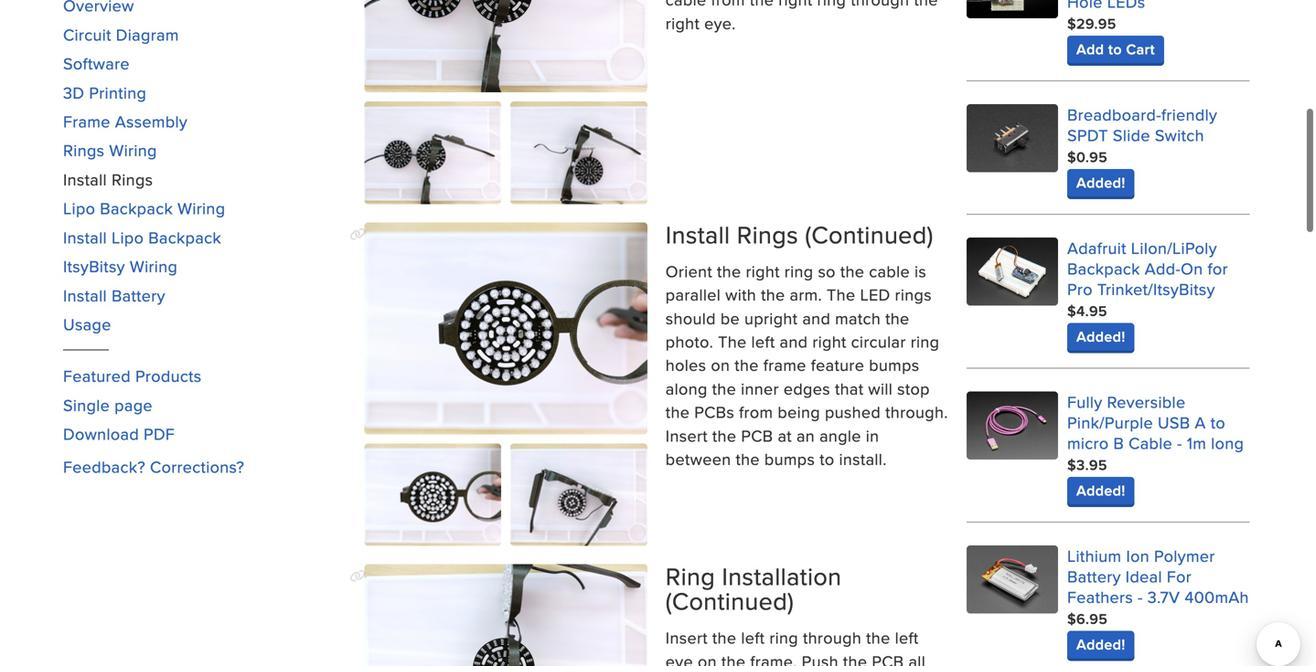 Task type: vqa. For each thing, say whether or not it's contained in the screenshot.
'effects'
no



Task type: locate. For each thing, give the bounding box(es) containing it.
added! down $3.95 in the bottom of the page
[[1076, 480, 1126, 501]]

1 vertical spatial link image
[[350, 570, 366, 583]]

0 horizontal spatial bumps
[[765, 448, 815, 471]]

usage link
[[63, 313, 111, 336]]

2 added! link from the top
[[1067, 323, 1135, 351]]

1 vertical spatial the
[[718, 330, 747, 353]]

for
[[1208, 257, 1228, 280]]

added! link down $3.95 in the bottom of the page
[[1067, 477, 1135, 505]]

1 horizontal spatial rings
[[112, 168, 153, 191]]

(continued) up cable
[[805, 217, 933, 252]]

fully reversible pink/purple usb a to micro b cable image
[[967, 392, 1058, 460]]

backpack
[[100, 197, 173, 220], [148, 226, 221, 249], [1067, 257, 1140, 280]]

cable
[[1129, 432, 1173, 455]]

added! link for micro
[[1067, 477, 1135, 505]]

install up 'orient'
[[666, 217, 730, 252]]

on right eye
[[698, 650, 717, 667]]

- left the 3.7v
[[1138, 586, 1143, 609]]

install
[[63, 168, 107, 191], [666, 217, 730, 252], [63, 226, 107, 249], [63, 284, 107, 307]]

the down through
[[843, 650, 867, 667]]

added! down $4.95
[[1076, 326, 1126, 347]]

being
[[778, 401, 820, 424]]

ring up arm.
[[785, 260, 813, 283]]

1 vertical spatial (continued)
[[666, 584, 794, 619]]

1 insert from the top
[[666, 424, 708, 448]]

insert
[[666, 424, 708, 448], [666, 627, 708, 650]]

1 horizontal spatial -
[[1177, 432, 1182, 455]]

install inside install rings (continued) orient the right ring so the cable is parallel with the arm. the led rings should be upright and match the photo. the left and right circular ring holes on the frame feature bumps along the inner edges that will stop the pcbs from being pushed through. insert the pcb at an angle in between the bumps to install.
[[666, 217, 730, 252]]

0 vertical spatial led_pixels_frame ring install 3.jpg image
[[364, 223, 647, 435]]

- inside lithium ion polymer battery ideal for feathers - 3.7v 400mah $6.95 added!
[[1138, 586, 1143, 609]]

a
[[1195, 411, 1206, 434]]

0 horizontal spatial to
[[820, 448, 835, 471]]

led
[[860, 283, 890, 306]]

led_pixels_frame ring install 4.jpg image
[[510, 444, 647, 547]]

add-
[[1145, 257, 1181, 280]]

0 horizontal spatial (continued)
[[666, 584, 794, 619]]

circuit
[[63, 23, 111, 46]]

guide navigation element
[[63, 0, 346, 455]]

added! down '$0.95'
[[1076, 172, 1126, 193]]

to inside $29.95 add to cart
[[1108, 38, 1122, 60]]

feature
[[811, 354, 864, 377]]

1 vertical spatial backpack
[[148, 226, 221, 249]]

3 added! from the top
[[1076, 480, 1126, 501]]

0 vertical spatial link image
[[350, 228, 366, 241]]

to inside the fully reversible pink/purple usb a to micro b cable - 1m long $3.95 added!
[[1211, 411, 1226, 434]]

lipo up itsybitsy wiring link
[[112, 226, 144, 249]]

on right holes
[[711, 354, 730, 377]]

pcb right push
[[872, 650, 904, 667]]

rings up the with
[[737, 217, 798, 252]]

adafruit liion/lipoly backpack add-on for pro trinket/itsybitsy link
[[1067, 236, 1228, 301]]

0 vertical spatial pcb
[[741, 424, 773, 448]]

edges
[[784, 377, 830, 401]]

install rings (continued) orient the right ring so the cable is parallel with the arm. the led rings should be upright and match the photo. the left and right circular ring holes on the frame feature bumps along the inner edges that will stop the pcbs from being pushed through. insert the pcb at an angle in between the bumps to install.
[[666, 217, 948, 471]]

0 vertical spatial ring
[[785, 260, 813, 283]]

(continued) inside install rings (continued) orient the right ring so the cable is parallel with the arm. the led rings should be upright and match the photo. the left and right circular ring holes on the frame feature bumps along the inner edges that will stop the pcbs from being pushed through. insert the pcb at an angle in between the bumps to install.
[[805, 217, 933, 252]]

adafruit liion/lipoly backpack add-on for pro trinket/itsybitsy $4.95 added!
[[1067, 236, 1228, 347]]

wiring down install lipo backpack link
[[130, 255, 178, 278]]

1 vertical spatial to
[[1211, 411, 1226, 434]]

2 vertical spatial rings
[[737, 217, 798, 252]]

1 horizontal spatial to
[[1108, 38, 1122, 60]]

$29.95 add to cart
[[1067, 13, 1155, 60]]

link image for install rings (continued)
[[350, 228, 366, 241]]

(continued) for rings
[[805, 217, 933, 252]]

that
[[835, 377, 864, 401]]

0 vertical spatial -
[[1177, 432, 1182, 455]]

the down be at the right top of page
[[718, 330, 747, 353]]

2 insert from the top
[[666, 627, 708, 650]]

1 vertical spatial rings
[[112, 168, 153, 191]]

inner
[[741, 377, 779, 401]]

2 added! from the top
[[1076, 326, 1126, 347]]

insert inside install rings (continued) orient the right ring so the cable is parallel with the arm. the led rings should be upright and match the photo. the left and right circular ring holes on the frame feature bumps along the inner edges that will stop the pcbs from being pushed through. insert the pcb at an angle in between the bumps to install.
[[666, 424, 708, 448]]

left
[[751, 330, 775, 353], [741, 627, 765, 650], [895, 627, 919, 650]]

the down from
[[736, 448, 760, 471]]

lithium ion polymer battery ideal for feathers - 3.7v 400mah link
[[1067, 544, 1249, 609]]

to down the angle
[[820, 448, 835, 471]]

with
[[725, 283, 756, 306]]

right up the with
[[746, 260, 780, 283]]

the down the rings
[[885, 307, 910, 330]]

1 horizontal spatial the
[[827, 283, 856, 306]]

lipo down install rings link
[[63, 197, 95, 220]]

2 link image from the top
[[350, 570, 366, 583]]

0 horizontal spatial pcb
[[741, 424, 773, 448]]

- left 1m
[[1177, 432, 1182, 455]]

1 horizontal spatial bumps
[[869, 354, 920, 377]]

added! link
[[1067, 169, 1135, 196], [1067, 323, 1135, 351], [1067, 477, 1135, 505], [1067, 631, 1135, 659]]

2 vertical spatial backpack
[[1067, 257, 1140, 280]]

0 vertical spatial right
[[746, 260, 780, 283]]

1 horizontal spatial battery
[[1067, 565, 1121, 588]]

the
[[717, 260, 741, 283], [840, 260, 865, 283], [761, 283, 785, 306], [885, 307, 910, 330], [735, 354, 759, 377], [712, 377, 736, 401], [666, 401, 690, 424], [712, 424, 737, 448], [736, 448, 760, 471], [712, 627, 737, 650], [866, 627, 890, 650], [722, 650, 746, 667], [843, 650, 867, 667]]

right up feature
[[812, 330, 847, 353]]

1 vertical spatial battery
[[1067, 565, 1121, 588]]

pcb inside install rings (continued) orient the right ring so the cable is parallel with the arm. the led rings should be upright and match the photo. the left and right circular ring holes on the frame feature bumps along the inner edges that will stop the pcbs from being pushed through. insert the pcb at an angle in between the bumps to install.
[[741, 424, 773, 448]]

added! down $6.95
[[1076, 634, 1126, 656]]

to
[[1108, 38, 1122, 60], [1211, 411, 1226, 434], [820, 448, 835, 471]]

1 vertical spatial pcb
[[872, 650, 904, 667]]

the
[[827, 283, 856, 306], [718, 330, 747, 353]]

software
[[63, 52, 130, 75]]

long
[[1211, 432, 1244, 455]]

ring up the frame.
[[769, 627, 798, 650]]

ring inside ring installation (continued) insert the left ring through the left eye on the frame. push the pcb al
[[769, 627, 798, 650]]

left down upright
[[751, 330, 775, 353]]

lipo
[[63, 197, 95, 220], [112, 226, 144, 249]]

(continued) up the frame.
[[666, 584, 794, 619]]

0 horizontal spatial battery
[[112, 284, 165, 307]]

bumps up 'will'
[[869, 354, 920, 377]]

added! link for feathers
[[1067, 631, 1135, 659]]

0 horizontal spatial -
[[1138, 586, 1143, 609]]

pcb down from
[[741, 424, 773, 448]]

2 horizontal spatial to
[[1211, 411, 1226, 434]]

$3.95
[[1067, 454, 1107, 476]]

ring for rings
[[785, 260, 813, 283]]

pcbs
[[694, 401, 735, 424]]

bumps down at
[[765, 448, 815, 471]]

4 added! link from the top
[[1067, 631, 1135, 659]]

to right a
[[1211, 411, 1226, 434]]

1 link image from the top
[[350, 228, 366, 241]]

install down rings wiring link
[[63, 168, 107, 191]]

battery up $6.95
[[1067, 565, 1121, 588]]

(continued)
[[805, 217, 933, 252], [666, 584, 794, 619]]

rings up lipo backpack wiring link
[[112, 168, 153, 191]]

micro
[[1067, 432, 1109, 455]]

0 vertical spatial (continued)
[[805, 217, 933, 252]]

0 vertical spatial battery
[[112, 284, 165, 307]]

corrections?
[[150, 455, 244, 479]]

1 horizontal spatial lipo
[[112, 226, 144, 249]]

wiring up install lipo backpack link
[[177, 197, 225, 220]]

1 vertical spatial lipo
[[112, 226, 144, 249]]

breadboard-friendly spdt slide switch image
[[967, 104, 1058, 173]]

0 vertical spatial on
[[711, 354, 730, 377]]

added! link down '$0.95'
[[1067, 169, 1135, 196]]

fully reversible pink/purple usb a to micro b cable - 1m long $3.95 added!
[[1067, 390, 1244, 501]]

itsybitsy wiring link
[[63, 255, 178, 278]]

link image
[[350, 228, 366, 241], [350, 570, 366, 583]]

backpack up $4.95
[[1067, 257, 1140, 280]]

insert up between
[[666, 424, 708, 448]]

1 added! from the top
[[1076, 172, 1126, 193]]

the right through
[[866, 627, 890, 650]]

add
[[1076, 38, 1104, 60]]

1 vertical spatial on
[[698, 650, 717, 667]]

the down pcbs
[[712, 424, 737, 448]]

1 vertical spatial -
[[1138, 586, 1143, 609]]

bumps
[[869, 354, 920, 377], [765, 448, 815, 471]]

3d printing link
[[63, 81, 147, 104]]

right
[[746, 260, 780, 283], [812, 330, 847, 353]]

wiring
[[109, 139, 157, 162], [177, 197, 225, 220], [130, 255, 178, 278]]

pdf
[[144, 423, 175, 446]]

added! link for added!
[[1067, 169, 1135, 196]]

0 vertical spatial to
[[1108, 38, 1122, 60]]

frame.
[[750, 650, 797, 667]]

led_pixels_frame ring install 3.jpg image
[[364, 223, 647, 435], [364, 444, 501, 547]]

3 added! link from the top
[[1067, 477, 1135, 505]]

on
[[711, 354, 730, 377], [698, 650, 717, 667]]

1 vertical spatial insert
[[666, 627, 708, 650]]

stop
[[897, 377, 930, 401]]

to right add
[[1108, 38, 1122, 60]]

ideal
[[1126, 565, 1162, 588]]

on inside ring installation (continued) insert the left ring through the left eye on the frame. push the pcb al
[[698, 650, 717, 667]]

breadboard-friendly spdt slide switch link
[[1067, 103, 1217, 147]]

4 added! from the top
[[1076, 634, 1126, 656]]

rings down frame on the top of page
[[63, 139, 105, 162]]

lipo backpack wiring link
[[63, 197, 225, 220]]

battery down itsybitsy wiring link
[[112, 284, 165, 307]]

2 vertical spatial to
[[820, 448, 835, 471]]

in
[[866, 424, 879, 448]]

insert inside ring installation (continued) insert the left ring through the left eye on the frame. push the pcb al
[[666, 627, 708, 650]]

frame
[[763, 354, 806, 377]]

ring installation (continued) insert the left ring through the left eye on the frame. push the pcb al
[[666, 559, 932, 667]]

switch
[[1155, 123, 1204, 147]]

and
[[802, 307, 831, 330], [780, 330, 808, 353]]

1 led_pixels_frame ring install 3.jpg image from the top
[[364, 223, 647, 435]]

0 vertical spatial rings
[[63, 139, 105, 162]]

wiring down frame assembly link
[[109, 139, 157, 162]]

through
[[803, 627, 862, 650]]

the up inner
[[735, 354, 759, 377]]

2 vertical spatial ring
[[769, 627, 798, 650]]

added! link down $4.95
[[1067, 323, 1135, 351]]

photo.
[[666, 330, 713, 353]]

1 horizontal spatial right
[[812, 330, 847, 353]]

0 vertical spatial bumps
[[869, 354, 920, 377]]

0 horizontal spatial lipo
[[63, 197, 95, 220]]

guide pages element
[[63, 0, 346, 345]]

1 horizontal spatial (continued)
[[805, 217, 933, 252]]

and down arm.
[[802, 307, 831, 330]]

(continued) inside ring installation (continued) insert the left ring through the left eye on the frame. push the pcb al
[[666, 584, 794, 619]]

backpack down lipo backpack wiring link
[[148, 226, 221, 249]]

-
[[1177, 432, 1182, 455], [1138, 586, 1143, 609]]

ring for installation
[[769, 627, 798, 650]]

install battery link
[[63, 284, 165, 307]]

ring right circular
[[911, 330, 940, 353]]

the right so
[[840, 260, 865, 283]]

400mah
[[1185, 586, 1249, 609]]

frame assembly link
[[63, 110, 188, 133]]

1 horizontal spatial pcb
[[872, 650, 904, 667]]

diagram
[[116, 23, 179, 46]]

2 horizontal spatial rings
[[737, 217, 798, 252]]

the left the frame.
[[722, 650, 746, 667]]

pro
[[1067, 277, 1093, 301]]

1 added! link from the top
[[1067, 169, 1135, 196]]

added! link down $6.95
[[1067, 631, 1135, 659]]

1 vertical spatial led_pixels_frame ring install 3.jpg image
[[364, 444, 501, 547]]

the down so
[[827, 283, 856, 306]]

0 vertical spatial insert
[[666, 424, 708, 448]]

added! inside the fully reversible pink/purple usb a to micro b cable - 1m long $3.95 added!
[[1076, 480, 1126, 501]]

to inside install rings (continued) orient the right ring so the cable is parallel with the arm. the led rings should be upright and match the photo. the left and right circular ring holes on the frame feature bumps along the inner edges that will stop the pcbs from being pushed through. insert the pcb at an angle in between the bumps to install.
[[820, 448, 835, 471]]

backpack up install lipo backpack link
[[100, 197, 173, 220]]

install up itsybitsy
[[63, 226, 107, 249]]

slim lithium ion polymer battery 3.7v 400mah with jst 2-ph connector and short cable image
[[967, 546, 1058, 614]]

insert up eye
[[666, 627, 708, 650]]

upright
[[745, 307, 798, 330]]



Task type: describe. For each thing, give the bounding box(es) containing it.
0 horizontal spatial right
[[746, 260, 780, 283]]

battery inside lithium ion polymer battery ideal for feathers - 3.7v 400mah $6.95 added!
[[1067, 565, 1121, 588]]

(continued) for installation
[[666, 584, 794, 619]]

1 vertical spatial bumps
[[765, 448, 815, 471]]

cart
[[1126, 38, 1155, 60]]

adafruit liion/lipoly backpack soldered onto a pro trinket, plugged into a solderless breadboard. image
[[967, 238, 1058, 306]]

from
[[739, 401, 773, 424]]

led_pixels_frame ring install 2.jpg image
[[510, 102, 647, 204]]

breadboard-friendly spdt slide switch $0.95 added!
[[1067, 103, 1217, 193]]

between
[[666, 448, 731, 471]]

parallel
[[666, 283, 721, 306]]

guide resources element
[[63, 356, 346, 455]]

0 horizontal spatial the
[[718, 330, 747, 353]]

single
[[63, 394, 110, 417]]

feedback? corrections?
[[63, 455, 244, 479]]

the up pcbs
[[712, 377, 736, 401]]

for
[[1167, 565, 1192, 588]]

usage
[[63, 313, 111, 336]]

the up upright
[[761, 283, 785, 306]]

polymer
[[1154, 544, 1215, 568]]

along
[[666, 377, 708, 401]]

install lipo backpack link
[[63, 226, 221, 249]]

through.
[[885, 401, 948, 424]]

and up frame
[[780, 330, 808, 353]]

printing
[[89, 81, 147, 104]]

1 vertical spatial right
[[812, 330, 847, 353]]

adafruit
[[1067, 236, 1127, 260]]

0 vertical spatial backpack
[[100, 197, 173, 220]]

itsybitsy
[[63, 255, 125, 278]]

added! inside breadboard-friendly spdt slide switch $0.95 added!
[[1076, 172, 1126, 193]]

feathers
[[1067, 586, 1133, 609]]

on inside install rings (continued) orient the right ring so the cable is parallel with the arm. the led rings should be upright and match the photo. the left and right circular ring holes on the frame feature bumps along the inner edges that will stop the pcbs from being pushed through. insert the pcb at an angle in between the bumps to install.
[[711, 354, 730, 377]]

$4.95
[[1067, 300, 1107, 322]]

push
[[802, 650, 839, 667]]

ion
[[1126, 544, 1150, 568]]

will
[[868, 377, 893, 401]]

$0.95
[[1067, 146, 1108, 168]]

added! link for pro
[[1067, 323, 1135, 351]]

0 vertical spatial lipo
[[63, 197, 95, 220]]

featured products link
[[63, 365, 202, 388]]

3.7v
[[1148, 586, 1180, 609]]

at
[[778, 424, 792, 448]]

circuit diagram software 3d printing frame assembly rings wiring install rings lipo backpack wiring install lipo backpack itsybitsy wiring install battery usage
[[63, 23, 225, 336]]

software link
[[63, 52, 130, 75]]

products
[[135, 365, 202, 388]]

left inside install rings (continued) orient the right ring so the cable is parallel with the arm. the led rings should be upright and match the photo. the left and right circular ring holes on the frame feature bumps along the inner edges that will stop the pcbs from being pushed through. insert the pcb at an angle in between the bumps to install.
[[751, 330, 775, 353]]

install up usage link
[[63, 284, 107, 307]]

pushed
[[825, 401, 881, 424]]

led_pixels_frame ring install 1.jpg image
[[364, 102, 501, 204]]

1 vertical spatial wiring
[[177, 197, 225, 220]]

fully
[[1067, 390, 1103, 414]]

b
[[1114, 432, 1124, 455]]

single page link
[[63, 394, 153, 417]]

add to cart link
[[1067, 36, 1164, 63]]

slide
[[1113, 123, 1150, 147]]

the down ring
[[712, 627, 737, 650]]

added! inside adafruit liion/lipoly backpack add-on for pro trinket/itsybitsy $4.95 added!
[[1076, 326, 1126, 347]]

pcb inside ring installation (continued) insert the left ring through the left eye on the frame. push the pcb al
[[872, 650, 904, 667]]

pink/purple
[[1067, 411, 1153, 434]]

backpack inside adafruit liion/lipoly backpack add-on for pro trinket/itsybitsy $4.95 added!
[[1067, 257, 1140, 280]]

trinket/itsybitsy
[[1097, 277, 1215, 301]]

match
[[835, 307, 881, 330]]

featured products single page download pdf
[[63, 365, 202, 446]]

breadboard-
[[1067, 103, 1162, 126]]

angle
[[820, 424, 861, 448]]

eye
[[666, 650, 693, 667]]

2 led_pixels_frame ring install 3.jpg image from the top
[[364, 444, 501, 547]]

- inside the fully reversible pink/purple usb a to micro b cable - 1m long $3.95 added!
[[1177, 432, 1182, 455]]

0 vertical spatial wiring
[[109, 139, 157, 162]]

circuit diagram link
[[63, 23, 179, 46]]

be
[[721, 307, 740, 330]]

ring
[[666, 559, 715, 595]]

cable
[[869, 260, 910, 283]]

is
[[915, 260, 927, 283]]

download
[[63, 423, 139, 446]]

fully reversible pink/purple usb a to micro b cable - 1m long link
[[1067, 390, 1244, 455]]

0 vertical spatial the
[[827, 283, 856, 306]]

on
[[1181, 257, 1203, 280]]

reversible
[[1107, 390, 1186, 414]]

battery inside circuit diagram software 3d printing frame assembly rings wiring install rings lipo backpack wiring install lipo backpack itsybitsy wiring install battery usage
[[112, 284, 165, 307]]

download pdf link
[[63, 423, 175, 446]]

assembly
[[115, 110, 188, 133]]

the down along
[[666, 401, 690, 424]]

arm.
[[790, 283, 822, 306]]

link image for ring installation (continued)
[[350, 570, 366, 583]]

added! inside lithium ion polymer battery ideal for feathers - 3.7v 400mah $6.95 added!
[[1076, 634, 1126, 656]]

orient
[[666, 260, 713, 283]]

installation
[[722, 559, 842, 595]]

feedback?
[[63, 455, 145, 479]]

install.
[[839, 448, 887, 471]]

featured
[[63, 365, 131, 388]]

usb
[[1158, 411, 1190, 434]]

holes
[[666, 354, 706, 377]]

an
[[797, 424, 815, 448]]

rings inside install rings (continued) orient the right ring so the cable is parallel with the arm. the led rings should be upright and match the photo. the left and right circular ring holes on the frame feature bumps along the inner edges that will stop the pcbs from being pushed through. insert the pcb at an angle in between the bumps to install.
[[737, 217, 798, 252]]

liion/lipoly
[[1131, 236, 1217, 260]]

should
[[666, 307, 716, 330]]

3d
[[63, 81, 84, 104]]

the up the with
[[717, 260, 741, 283]]

2 vertical spatial wiring
[[130, 255, 178, 278]]

1m
[[1187, 432, 1207, 455]]

0 horizontal spatial rings
[[63, 139, 105, 162]]

left right through
[[895, 627, 919, 650]]

$29.95
[[1067, 13, 1116, 34]]

$6.95
[[1067, 609, 1108, 630]]

frame
[[63, 110, 110, 133]]

install rings link
[[63, 168, 153, 191]]

rings
[[895, 283, 932, 306]]

1 vertical spatial ring
[[911, 330, 940, 353]]

friendly
[[1162, 103, 1217, 126]]

left up the frame.
[[741, 627, 765, 650]]



